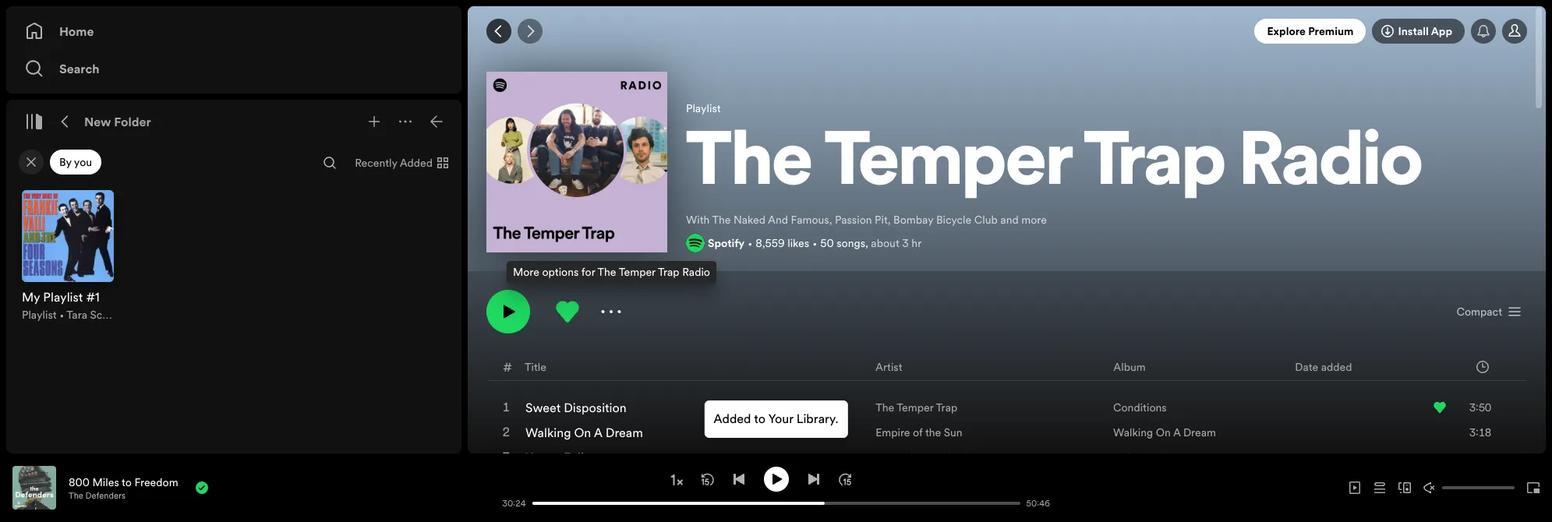 Task type: locate. For each thing, give the bounding box(es) containing it.
compact
[[1457, 304, 1502, 320]]

0 horizontal spatial on
[[574, 424, 591, 441]]

explore premium
[[1267, 23, 1354, 39]]

now playing view image
[[37, 473, 49, 486]]

1 horizontal spatial playlist
[[686, 100, 721, 116]]

for
[[581, 264, 595, 280]]

and left john
[[932, 450, 951, 465]]

3:18 cell
[[1434, 420, 1513, 445]]

likes
[[788, 235, 809, 251]]

1 vertical spatial trap
[[658, 264, 680, 280]]

added inside field
[[400, 155, 433, 171]]

0 horizontal spatial and
[[932, 450, 951, 465]]

0 vertical spatial to
[[754, 410, 766, 427]]

search
[[59, 60, 100, 77]]

walking on a dream up folks on the bottom left of page
[[525, 424, 643, 441]]

walking on a dream up block
[[1113, 425, 1216, 440]]

more
[[513, 264, 539, 280]]

date
[[1295, 359, 1318, 375]]

playlist
[[686, 100, 721, 116], [22, 307, 57, 323]]

to right miles
[[122, 474, 132, 490]]

playlist for playlist •
[[22, 307, 57, 323]]

3:18
[[1470, 425, 1491, 440]]

temper up bicycle
[[825, 128, 1072, 203]]

spotify image
[[686, 234, 705, 253]]

on
[[574, 424, 591, 441], [1156, 425, 1171, 440]]

temper inside grid
[[897, 400, 934, 416]]

group containing playlist
[[12, 181, 123, 332]]

1 vertical spatial and
[[932, 450, 951, 465]]

to inside 'added to your library.' status
[[754, 410, 766, 427]]

added to your library. status
[[704, 401, 848, 438]]

1 horizontal spatial trap
[[936, 400, 958, 416]]

8,559
[[756, 235, 785, 251]]

temper right for
[[619, 264, 656, 280]]

home link
[[25, 16, 443, 47]]

8,559 likes
[[756, 235, 809, 251]]

1 vertical spatial to
[[122, 474, 132, 490]]

walking on a dream
[[525, 424, 643, 441], [1113, 425, 1216, 440]]

recently added
[[355, 155, 433, 171]]

•
[[59, 307, 64, 323]]

sun
[[944, 425, 962, 440]]

trap for the temper trap
[[936, 400, 958, 416]]

peter bjorn and john
[[876, 450, 978, 465]]

0 horizontal spatial to
[[122, 474, 132, 490]]

spotify link
[[708, 235, 745, 251]]

Compact button
[[1450, 299, 1527, 324]]

sweet disposition
[[525, 399, 627, 416]]

0 horizontal spatial playlist
[[22, 307, 57, 323]]

1 vertical spatial playlist
[[22, 307, 57, 323]]

temper
[[825, 128, 1072, 203], [619, 264, 656, 280], [897, 400, 934, 416]]

800 miles to freedom the defenders
[[69, 474, 178, 502]]

the temper trap
[[876, 400, 958, 416]]

empire of the sun link
[[876, 425, 962, 440]]

and
[[1000, 212, 1019, 228], [932, 450, 951, 465]]

0 horizontal spatial walking
[[525, 424, 571, 441]]

By you checkbox
[[50, 150, 101, 175]]

to inside 800 miles to freedom the defenders
[[122, 474, 132, 490]]

1 horizontal spatial to
[[754, 410, 766, 427]]

the right with
[[712, 212, 731, 228]]

0 vertical spatial radio
[[1239, 128, 1423, 203]]

next image
[[807, 473, 820, 485]]

1 vertical spatial radio
[[682, 264, 710, 280]]

0 vertical spatial trap
[[1084, 128, 1226, 203]]

1 horizontal spatial and
[[1000, 212, 1019, 228]]

1 horizontal spatial added
[[714, 410, 751, 427]]

young folks link
[[525, 449, 593, 466]]

0 vertical spatial playlist
[[686, 100, 721, 116]]

folks
[[564, 449, 593, 466]]

the up empire
[[876, 400, 894, 416]]

temper for the temper trap radio
[[825, 128, 1072, 203]]

2 vertical spatial trap
[[936, 400, 958, 416]]

famous,
[[791, 212, 832, 228]]

0 vertical spatial added
[[400, 155, 433, 171]]

a
[[594, 424, 602, 441], [1173, 425, 1181, 440]]

empire
[[876, 425, 910, 440]]

1 vertical spatial temper
[[619, 264, 656, 280]]

playlist for playlist
[[686, 100, 721, 116]]

temper up 'of'
[[897, 400, 934, 416]]

on up block
[[1156, 425, 1171, 440]]

conditions link
[[1113, 400, 1167, 416]]

on up folks on the bottom left of page
[[574, 424, 591, 441]]

group
[[12, 181, 123, 332]]

and right club
[[1000, 212, 1019, 228]]

50 songs , about 3 hr
[[820, 235, 922, 251]]

block
[[1154, 450, 1182, 465]]

the inside 800 miles to freedom the defenders
[[69, 490, 83, 502]]

1 vertical spatial added
[[714, 410, 751, 427]]

added
[[1321, 359, 1352, 375]]

search in your library image
[[324, 157, 336, 169]]

duration image
[[1476, 361, 1489, 373]]

premium
[[1308, 23, 1354, 39]]

app
[[1431, 23, 1452, 39]]

the left defenders
[[69, 490, 83, 502]]

radio
[[1239, 128, 1423, 203], [682, 264, 710, 280]]

by you
[[59, 154, 92, 170]]

2 vertical spatial temper
[[897, 400, 934, 416]]

walking down sweet
[[525, 424, 571, 441]]

to
[[754, 410, 766, 427], [122, 474, 132, 490]]

young folks
[[525, 449, 593, 466]]

the
[[686, 128, 812, 203], [712, 212, 731, 228], [598, 264, 616, 280], [876, 400, 894, 416], [69, 490, 83, 502]]

to left your
[[754, 410, 766, 427]]

1 horizontal spatial walking
[[1113, 425, 1153, 440]]

1 horizontal spatial on
[[1156, 425, 1171, 440]]

2 horizontal spatial trap
[[1084, 128, 1226, 203]]

bombay
[[893, 212, 933, 228]]

club
[[974, 212, 998, 228]]

the temper trap radio image
[[486, 72, 667, 253]]

0 horizontal spatial dream
[[606, 424, 643, 441]]

#
[[503, 358, 512, 375]]

None search field
[[317, 150, 342, 175]]

your
[[768, 410, 793, 427]]

walking on a dream link
[[525, 424, 643, 441], [1113, 425, 1216, 440]]

0 vertical spatial temper
[[825, 128, 1072, 203]]

added
[[400, 155, 433, 171], [714, 410, 751, 427]]

added right recently
[[400, 155, 433, 171]]

sweet
[[525, 399, 561, 416]]

peter
[[876, 450, 901, 465]]

now playing: 800 miles to freedom by the defenders footer
[[12, 466, 468, 510]]

more options for the temper trap radio tooltip
[[513, 264, 710, 280]]

folder
[[114, 113, 151, 130]]

playlist •
[[22, 307, 67, 323]]

walking on a dream link up block
[[1113, 425, 1216, 440]]

1 horizontal spatial dream
[[1183, 425, 1216, 440]]

walking up writer's
[[1113, 425, 1153, 440]]

0 horizontal spatial walking on a dream link
[[525, 424, 643, 441]]

pit,
[[875, 212, 891, 228]]

trap
[[1084, 128, 1226, 203], [658, 264, 680, 280], [936, 400, 958, 416]]

0 horizontal spatial added
[[400, 155, 433, 171]]

30:24
[[502, 498, 526, 509]]

go back image
[[493, 25, 505, 37]]

search link
[[25, 53, 443, 84]]

walking
[[525, 424, 571, 441], [1113, 425, 1153, 440]]

more options for the temper trap radio
[[513, 264, 710, 280]]

volume off image
[[1423, 482, 1436, 494]]

a down disposition
[[594, 424, 602, 441]]

a up block
[[1173, 425, 1181, 440]]

0 horizontal spatial trap
[[658, 264, 680, 280]]

added left your
[[714, 410, 751, 427]]

walking on a dream link up folks on the bottom left of page
[[525, 424, 643, 441]]

playlist inside group
[[22, 307, 57, 323]]

trap inside grid
[[936, 400, 958, 416]]

the right for
[[598, 264, 616, 280]]



Task type: describe. For each thing, give the bounding box(es) containing it.
and inside the temper trap radio grid
[[932, 450, 951, 465]]

miles
[[92, 474, 119, 490]]

3
[[902, 235, 909, 251]]

by
[[59, 154, 71, 170]]

title
[[525, 359, 546, 375]]

writer's block link
[[1113, 450, 1182, 465]]

install app link
[[1372, 19, 1465, 44]]

temper for the temper trap
[[897, 400, 934, 416]]

of
[[913, 425, 923, 440]]

more
[[1021, 212, 1047, 228]]

spotify
[[708, 235, 745, 251]]

sweet disposition link
[[525, 399, 627, 416]]

about
[[871, 235, 899, 251]]

writer's
[[1113, 450, 1152, 465]]

writer's block
[[1113, 450, 1182, 465]]

0 horizontal spatial a
[[594, 424, 602, 441]]

the temper trap radio grid
[[469, 352, 1545, 522]]

top bar and user menu element
[[468, 6, 1546, 56]]

john
[[953, 450, 978, 465]]

with
[[686, 212, 710, 228]]

passion
[[835, 212, 872, 228]]

the defenders link
[[69, 490, 125, 502]]

new folder button
[[81, 109, 154, 134]]

library.
[[796, 410, 839, 427]]

1 horizontal spatial radio
[[1239, 128, 1423, 203]]

conditions
[[1113, 400, 1167, 416]]

songs
[[837, 235, 865, 251]]

0 vertical spatial and
[[1000, 212, 1019, 228]]

none search field inside main element
[[317, 150, 342, 175]]

what's new image
[[1477, 25, 1490, 37]]

empire of the sun
[[876, 425, 962, 440]]

new
[[84, 113, 111, 130]]

freedom
[[134, 474, 178, 490]]

peter bjorn and john link
[[876, 450, 978, 465]]

main element
[[6, 6, 461, 454]]

the up 'naked' on the top left
[[686, 128, 812, 203]]

connect to a device image
[[1399, 482, 1411, 494]]

young
[[525, 449, 560, 466]]

the
[[925, 425, 941, 440]]

previous image
[[732, 473, 745, 485]]

50
[[820, 235, 834, 251]]

Recently Added, Grid view field
[[342, 150, 458, 175]]

3:50
[[1470, 400, 1491, 416]]

go forward image
[[524, 25, 536, 37]]

skip back 15 seconds image
[[701, 473, 714, 485]]

home
[[59, 23, 94, 40]]

1 horizontal spatial walking on a dream
[[1113, 425, 1216, 440]]

1 horizontal spatial a
[[1173, 425, 1181, 440]]

the temper trap link
[[876, 400, 958, 416]]

play image
[[770, 473, 782, 485]]

duration element
[[1476, 361, 1489, 373]]

the inside grid
[[876, 400, 894, 416]]

# column header
[[503, 353, 512, 380]]

explore
[[1267, 23, 1306, 39]]

3:50 cell
[[1434, 395, 1513, 420]]

added to your library.
[[714, 410, 839, 427]]

change speed image
[[668, 472, 684, 488]]

recently
[[355, 155, 397, 171]]

disposition
[[564, 399, 627, 416]]

install
[[1398, 23, 1429, 39]]

800
[[69, 474, 90, 490]]

# row
[[487, 353, 1526, 381]]

group inside main element
[[12, 181, 123, 332]]

trap for the temper trap radio
[[1084, 128, 1226, 203]]

50:46
[[1026, 498, 1050, 509]]

800 miles to freedom link
[[69, 474, 178, 490]]

explore premium button
[[1255, 19, 1366, 44]]

install app
[[1398, 23, 1452, 39]]

album
[[1113, 359, 1146, 375]]

player controls element
[[336, 467, 1057, 509]]

1 horizontal spatial walking on a dream link
[[1113, 425, 1216, 440]]

bjorn
[[904, 450, 930, 465]]

defenders
[[85, 490, 125, 502]]

4:36
[[1470, 450, 1491, 465]]

skip forward 15 seconds image
[[838, 473, 851, 485]]

with the naked and famous, passion pit, bombay bicycle club and more
[[686, 212, 1047, 228]]

0 horizontal spatial walking on a dream
[[525, 424, 643, 441]]

hr
[[912, 235, 922, 251]]

you
[[74, 154, 92, 170]]

options
[[542, 264, 579, 280]]

the temper trap radio
[[686, 128, 1423, 203]]

and
[[768, 212, 788, 228]]

date added
[[1295, 359, 1352, 375]]

added inside status
[[714, 410, 751, 427]]

0 horizontal spatial radio
[[682, 264, 710, 280]]

bicycle
[[936, 212, 971, 228]]

artist
[[875, 359, 902, 375]]

new folder
[[84, 113, 151, 130]]

naked
[[734, 212, 765, 228]]

clear filters image
[[25, 156, 37, 168]]

,
[[865, 235, 868, 251]]

4:36 cell
[[1434, 445, 1513, 470]]



Task type: vqa. For each thing, say whether or not it's contained in the screenshot.
Recents, List View field
no



